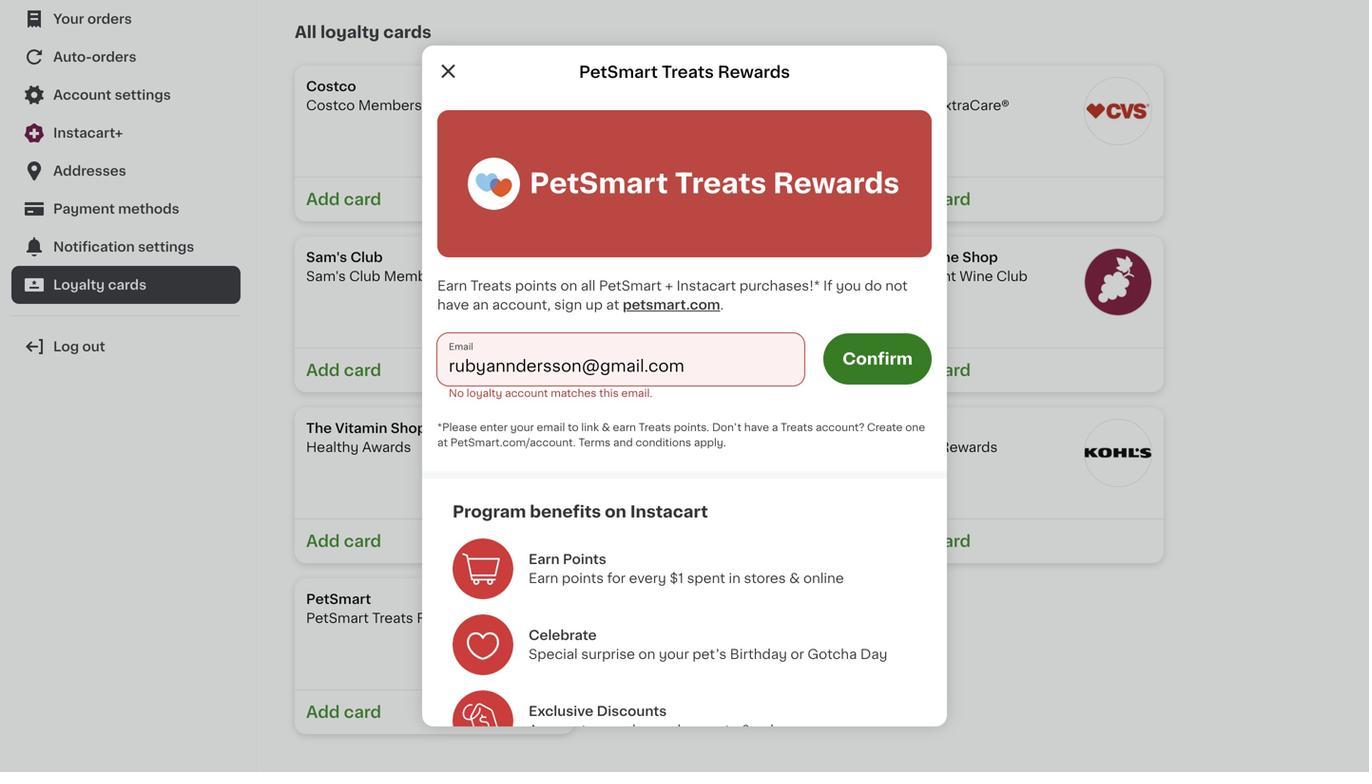 Task type: locate. For each thing, give the bounding box(es) containing it.
the up discount
[[896, 251, 921, 264]]

instacart up .
[[677, 280, 736, 293]]

add card button for cvs® extracare®
[[884, 177, 1164, 222]]

0 vertical spatial to
[[568, 423, 579, 433]]

orders inside 'link'
[[87, 12, 132, 26]]

&
[[602, 423, 610, 433], [789, 572, 800, 586], [741, 724, 752, 738]]

one
[[905, 423, 925, 433]]

your left the pet's
[[659, 648, 689, 662]]

petco image
[[789, 77, 858, 145]]

methods
[[118, 203, 179, 216]]

cvs® extracare®
[[896, 99, 1009, 112]]

randalls left +
[[601, 270, 658, 283]]

1 horizontal spatial cards
[[383, 24, 431, 40]]

no
[[449, 388, 464, 399]]

your
[[53, 12, 84, 26]]

wine down shop
[[960, 270, 993, 283]]

costco costco membership
[[306, 80, 443, 112]]

card for costco membership
[[344, 192, 381, 208]]

auto-orders link
[[11, 38, 241, 76]]

the up "healthy"
[[306, 422, 332, 435]]

access
[[529, 724, 578, 738]]

0 vertical spatial at
[[606, 299, 619, 312]]

the for the vitamin shoppe® healthy awards
[[306, 422, 332, 435]]

petsmart.com/account.
[[450, 438, 576, 448]]

1 vertical spatial for
[[607, 572, 626, 586]]

1 vertical spatial randalls
[[601, 270, 658, 283]]

celebrate special surprise on your pet's birthday or gotcha day
[[529, 629, 887, 662]]

log out link
[[11, 328, 241, 366]]

have left an
[[437, 299, 469, 312]]

0 horizontal spatial have
[[437, 299, 469, 312]]

do
[[865, 280, 882, 293]]

0 vertical spatial sam's
[[306, 251, 347, 264]]

loyalty right no
[[467, 388, 502, 399]]

earn left sam's club image
[[437, 280, 467, 293]]

1 vertical spatial your
[[659, 648, 689, 662]]

settings down the methods at top left
[[138, 241, 194, 254]]

cards down 'notification settings' link
[[108, 279, 147, 292]]

on right benefits at the left
[[605, 504, 626, 521]]

& right the link
[[602, 423, 610, 433]]

orders for auto-orders
[[92, 50, 136, 64]]

awards
[[362, 441, 411, 454]]

0 vertical spatial cards
[[383, 24, 431, 40]]

birthday
[[730, 648, 787, 662]]

0 horizontal spatial points
[[515, 280, 557, 293]]

earn for earn treats points on all petsmart + instacart purchases!* if you do not have an account, sign up at
[[437, 280, 467, 293]]

conditions
[[636, 438, 691, 448]]

to
[[568, 423, 579, 433], [581, 724, 595, 738]]

1 randalls from the top
[[601, 251, 660, 264]]

0 vertical spatial randalls
[[601, 251, 660, 264]]

create
[[867, 423, 903, 433]]

your
[[510, 423, 534, 433], [659, 648, 689, 662]]

extracare®
[[935, 99, 1009, 112]]

add card for costco membership
[[306, 192, 381, 208]]

1 vertical spatial membership
[[384, 270, 468, 283]]

2 horizontal spatial on
[[638, 648, 655, 662]]

account settings
[[53, 88, 171, 102]]

add card for cvs® extracare®
[[896, 192, 971, 208]]

at inside the *please enter your email to link & earn treats points. don't have a treats account? create one at petsmart.com/account. terms and conditions apply.
[[437, 438, 448, 448]]

card for petsmart treats rewards
[[344, 705, 381, 721]]

the inside the wine shop discount wine club
[[896, 251, 921, 264]]

payment methods
[[53, 203, 179, 216]]

settings for notification settings
[[138, 241, 194, 254]]

1 vertical spatial points
[[562, 572, 604, 586]]

1 vertical spatial on
[[605, 504, 626, 521]]

1 horizontal spatial the
[[896, 251, 921, 264]]

0 vertical spatial costco
[[306, 80, 356, 93]]

0 vertical spatial points
[[515, 280, 557, 293]]

kohl's
[[896, 422, 937, 435]]

1 horizontal spatial loyalty
[[467, 388, 502, 399]]

sam's club sam's club membership
[[306, 251, 468, 283]]

& left online
[[789, 572, 800, 586]]

add card button for discount wine club
[[884, 348, 1164, 393]]

0 horizontal spatial cards
[[108, 279, 147, 292]]

1 horizontal spatial points
[[562, 572, 604, 586]]

orders up account settings
[[92, 50, 136, 64]]

0 vertical spatial your
[[510, 423, 534, 433]]

the
[[896, 251, 921, 264], [306, 422, 332, 435]]

& inside the *please enter your email to link & earn treats points. don't have a treats account? create one at petsmart.com/account. terms and conditions apply.
[[602, 423, 610, 433]]

add for randalls for u®
[[601, 363, 635, 379]]

0 horizontal spatial for
[[607, 572, 626, 586]]

0 vertical spatial membership
[[358, 99, 443, 112]]

1 vertical spatial wine
[[960, 270, 993, 283]]

1 horizontal spatial to
[[581, 724, 595, 738]]

0 horizontal spatial on
[[560, 280, 577, 293]]

treats inside "earn treats points on all petsmart + instacart purchases!* if you do not have an account, sign up at"
[[471, 280, 512, 293]]

card
[[344, 192, 381, 208], [639, 192, 676, 208], [933, 192, 971, 208], [344, 363, 381, 379], [639, 363, 676, 379], [933, 363, 971, 379], [344, 534, 381, 550], [933, 534, 971, 550], [344, 705, 381, 721]]

earn left the points
[[529, 553, 560, 567]]

on up sign
[[560, 280, 577, 293]]

club inside the wine shop discount wine club
[[996, 270, 1028, 283]]

card for discount wine club
[[933, 363, 971, 379]]

2 vertical spatial &
[[741, 724, 752, 738]]

2 randalls from the top
[[601, 270, 658, 283]]

0 vertical spatial have
[[437, 299, 469, 312]]

randalls randalls for u®
[[601, 251, 701, 283]]

the inside the vitamin shoppe® healthy awards
[[306, 422, 332, 435]]

0 horizontal spatial the
[[306, 422, 332, 435]]

your inside the *please enter your email to link & earn treats points. don't have a treats account? create one at petsmart.com/account. terms and conditions apply.
[[510, 423, 534, 433]]

1 horizontal spatial &
[[741, 724, 752, 738]]

account,
[[492, 299, 551, 312]]

0 vertical spatial loyalty
[[320, 24, 380, 40]]

program
[[453, 504, 526, 521]]

loyalty
[[320, 24, 380, 40], [467, 388, 502, 399]]

add card for kohl's rewards
[[896, 534, 971, 550]]

add card for vital care
[[601, 192, 676, 208]]

membership inside costco costco membership
[[358, 99, 443, 112]]

orders up auto-orders
[[87, 12, 132, 26]]

at
[[606, 299, 619, 312], [437, 438, 448, 448]]

gotcha
[[808, 648, 857, 662]]

1 vertical spatial the
[[306, 422, 332, 435]]

your inside the celebrate special surprise on your pet's birthday or gotcha day
[[659, 648, 689, 662]]

0 horizontal spatial at
[[437, 438, 448, 448]]

cards
[[383, 24, 431, 40], [108, 279, 147, 292]]

add card for discount wine club
[[896, 363, 971, 379]]

shoppe®
[[391, 422, 452, 435]]

on for points
[[560, 280, 577, 293]]

points down the points
[[562, 572, 604, 586]]

earn points earn points for every $1 spent in stores & online
[[529, 553, 844, 586]]

have left a
[[744, 423, 769, 433]]

earn inside "earn treats points on all petsmart + instacart purchases!* if you do not have an account, sign up at"
[[437, 280, 467, 293]]

notification settings link
[[11, 228, 241, 266]]

earn up petsmart image on the left bottom of page
[[529, 572, 558, 586]]

points
[[515, 280, 557, 293], [562, 572, 604, 586]]

payment
[[53, 203, 115, 216]]

to down exclusive at the left bottom of the page
[[581, 724, 595, 738]]

0 vertical spatial earn
[[437, 280, 467, 293]]

0 vertical spatial &
[[602, 423, 610, 433]]

the for the wine shop discount wine club
[[896, 251, 921, 264]]

add for cvs® extracare®
[[896, 192, 929, 208]]

2 vertical spatial on
[[638, 648, 655, 662]]

1 vertical spatial at
[[437, 438, 448, 448]]

matches
[[551, 388, 597, 399]]

2 sam's from the top
[[306, 270, 346, 283]]

randalls
[[601, 251, 660, 264], [601, 270, 658, 283]]

points
[[563, 553, 606, 567]]

discounts
[[597, 705, 667, 719]]

have inside "earn treats points on all petsmart + instacart purchases!* if you do not have an account, sign up at"
[[437, 299, 469, 312]]

auto-orders
[[53, 50, 136, 64]]

special
[[529, 648, 578, 662]]

1 vertical spatial &
[[789, 572, 800, 586]]

on for surprise
[[638, 648, 655, 662]]

card for sam's club membership
[[344, 363, 381, 379]]

0 vertical spatial for
[[661, 270, 680, 283]]

0 vertical spatial settings
[[115, 88, 171, 102]]

for left u®
[[661, 270, 680, 283]]

exclusive discounts access to member-only events & sales
[[529, 705, 790, 738]]

petsmart treats rewards image
[[468, 158, 520, 210]]

wine up discount
[[925, 251, 959, 264]]

account
[[53, 88, 111, 102]]

& inside earn points earn points for every $1 spent in stores & online
[[789, 572, 800, 586]]

at inside "earn treats points on all petsmart + instacart purchases!* if you do not have an account, sign up at"
[[606, 299, 619, 312]]

1 horizontal spatial for
[[661, 270, 680, 283]]

petsmart.com
[[623, 299, 720, 312]]

1 vertical spatial sam's
[[306, 270, 346, 283]]

orders for your orders
[[87, 12, 132, 26]]

0 vertical spatial sephora
[[601, 422, 658, 435]]

sephora down 'earn'
[[601, 441, 657, 454]]

1 vertical spatial have
[[744, 423, 769, 433]]

2 vertical spatial earn
[[529, 572, 558, 586]]

auto-
[[53, 50, 92, 64]]

on inside "earn treats points on all petsmart + instacart purchases!* if you do not have an account, sign up at"
[[560, 280, 577, 293]]

online
[[803, 572, 844, 586]]

1 vertical spatial sephora
[[601, 441, 657, 454]]

petsmart image
[[494, 590, 563, 659]]

on inside the celebrate special surprise on your pet's birthday or gotcha day
[[638, 648, 655, 662]]

settings
[[115, 88, 171, 102], [138, 241, 194, 254]]

1 vertical spatial earn
[[529, 553, 560, 567]]

this
[[599, 388, 619, 399]]

notification
[[53, 241, 135, 254]]

1 horizontal spatial at
[[606, 299, 619, 312]]

earn for earn points earn points for every $1 spent in stores & online
[[529, 553, 560, 567]]

shop
[[962, 251, 998, 264]]

0 vertical spatial the
[[896, 251, 921, 264]]

loyalty cards link
[[11, 266, 241, 304]]

1 vertical spatial costco
[[306, 99, 355, 112]]

loyalty for all
[[320, 24, 380, 40]]

1 vertical spatial loyalty
[[467, 388, 502, 399]]

instacart up earn points earn points for every $1 spent in stores & online at the bottom of page
[[630, 504, 708, 521]]

1 horizontal spatial have
[[744, 423, 769, 433]]

add card for sam's club membership
[[306, 363, 381, 379]]

randalls up "earn treats points on all petsmart + instacart purchases!* if you do not have an account, sign up at"
[[601, 251, 660, 264]]

vital
[[601, 99, 630, 112]]

1 vertical spatial settings
[[138, 241, 194, 254]]

at down *please
[[437, 438, 448, 448]]

settings down "auto-orders" link
[[115, 88, 171, 102]]

every
[[629, 572, 666, 586]]

don't
[[712, 423, 742, 433]]

0 vertical spatial instacart
[[677, 280, 736, 293]]

1 sam's from the top
[[306, 251, 347, 264]]

1 vertical spatial orders
[[92, 50, 136, 64]]

1 horizontal spatial on
[[605, 504, 626, 521]]

an
[[472, 299, 489, 312]]

0 horizontal spatial your
[[510, 423, 534, 433]]

for left every
[[607, 572, 626, 586]]

sephora up and on the bottom of the page
[[601, 422, 658, 435]]

1 horizontal spatial wine
[[960, 270, 993, 283]]

0 vertical spatial wine
[[925, 251, 959, 264]]

earn treats points on all petsmart + instacart purchases!* if you do not have an account, sign up at
[[437, 280, 911, 312]]

cvs® image
[[1084, 77, 1152, 145]]

your up petsmart.com/account.
[[510, 423, 534, 433]]

instacart
[[677, 280, 736, 293], [630, 504, 708, 521]]

beauty
[[660, 441, 708, 454]]

0 vertical spatial on
[[560, 280, 577, 293]]

points up account,
[[515, 280, 557, 293]]

cards up costco costco membership
[[383, 24, 431, 40]]

add card button
[[295, 177, 574, 222], [589, 177, 869, 222], [884, 177, 1164, 222], [295, 348, 574, 393], [589, 348, 869, 393], [884, 348, 1164, 393], [295, 519, 574, 564], [884, 519, 1164, 564], [295, 690, 574, 735]]

& left sales
[[741, 724, 752, 738]]

petsmart.com link
[[623, 299, 720, 312]]

rewards
[[718, 64, 790, 80], [773, 170, 900, 197], [940, 441, 998, 454], [417, 612, 475, 626]]

email.
[[621, 388, 652, 399]]

earn
[[437, 280, 467, 293], [529, 553, 560, 567], [529, 572, 558, 586]]

treats
[[662, 64, 714, 80], [675, 170, 767, 197], [471, 280, 512, 293], [639, 423, 671, 433], [781, 423, 813, 433], [372, 612, 413, 626]]

on right surprise on the left
[[638, 648, 655, 662]]

1 vertical spatial cards
[[108, 279, 147, 292]]

care
[[633, 99, 665, 112]]

for
[[661, 270, 680, 283], [607, 572, 626, 586]]

card for kohl's rewards
[[933, 534, 971, 550]]

no loyalty account matches this email.
[[449, 388, 652, 399]]

1 horizontal spatial your
[[659, 648, 689, 662]]

at right the up
[[606, 299, 619, 312]]

0 horizontal spatial &
[[602, 423, 610, 433]]

pet's
[[692, 648, 727, 662]]

0 vertical spatial orders
[[87, 12, 132, 26]]

0 horizontal spatial loyalty
[[320, 24, 380, 40]]

2 horizontal spatial &
[[789, 572, 800, 586]]

1 vertical spatial to
[[581, 724, 595, 738]]

to left the link
[[568, 423, 579, 433]]

loyalty right all
[[320, 24, 380, 40]]

0 horizontal spatial to
[[568, 423, 579, 433]]



Task type: describe. For each thing, give the bounding box(es) containing it.
celebrate
[[529, 629, 597, 643]]

up
[[586, 299, 603, 312]]

add for kohl's rewards
[[896, 534, 929, 550]]

cvs®
[[896, 99, 932, 112]]

terms
[[578, 438, 611, 448]]

your orders link
[[11, 0, 241, 38]]

add for petsmart treats rewards
[[306, 705, 340, 721]]

add card button for sam's club membership
[[295, 348, 574, 393]]

the wine shop image
[[1084, 248, 1152, 317]]

vital care
[[601, 99, 665, 112]]

sam's club image
[[494, 248, 563, 317]]

card for cvs® extracare®
[[933, 192, 971, 208]]

sephora image
[[789, 419, 858, 488]]

celebrate image
[[453, 615, 513, 676]]

settings for account settings
[[115, 88, 171, 102]]

or
[[791, 648, 804, 662]]

add card for randalls for u®
[[601, 363, 676, 379]]

card for vital care
[[639, 192, 676, 208]]

points inside earn points earn points for every $1 spent in stores & online
[[562, 572, 604, 586]]

for inside randalls randalls for u®
[[661, 270, 680, 283]]

enter
[[480, 423, 508, 433]]

you
[[836, 280, 861, 293]]

all
[[581, 280, 596, 293]]

1 vertical spatial petsmart treats rewards
[[530, 170, 900, 197]]

Email text field
[[437, 334, 804, 386]]

+
[[665, 280, 673, 293]]

kohl's image
[[1084, 419, 1152, 488]]

and
[[613, 438, 633, 448]]

2 sephora from the top
[[601, 441, 657, 454]]

confirm button
[[823, 334, 932, 385]]

*please
[[437, 423, 477, 433]]

add for sam's club membership
[[306, 363, 340, 379]]

membership inside sam's club sam's club membership
[[384, 270, 468, 283]]

*please enter your email to link & earn treats points. don't have a treats account? create one at petsmart.com/account. terms and conditions apply.
[[437, 423, 925, 448]]

rewards inside petsmart petsmart treats rewards
[[417, 612, 475, 626]]

addresses link
[[11, 152, 241, 190]]

events
[[693, 724, 737, 738]]

to inside exclusive discounts access to member-only events & sales
[[581, 724, 595, 738]]

only
[[660, 724, 689, 738]]

add card button for randalls for u®
[[589, 348, 869, 393]]

out
[[82, 340, 105, 354]]

treats inside petsmart petsmart treats rewards
[[372, 612, 413, 626]]

points.
[[674, 423, 709, 433]]

surprise
[[581, 648, 635, 662]]

add card button for healthy awards
[[295, 519, 574, 564]]

0 horizontal spatial wine
[[925, 251, 959, 264]]

& inside exclusive discounts access to member-only events & sales
[[741, 724, 752, 738]]

0 vertical spatial petsmart treats rewards
[[579, 64, 790, 80]]

loyalty cards
[[53, 279, 147, 292]]

exclusive discounts image
[[453, 691, 513, 752]]

add card button for petsmart treats rewards
[[295, 690, 574, 735]]

account
[[505, 388, 548, 399]]

purchases!*
[[739, 280, 820, 293]]

kohl's kohl's rewards
[[896, 422, 998, 454]]

add for costco membership
[[306, 192, 340, 208]]

exclusive
[[529, 705, 593, 719]]

card for randalls for u®
[[639, 363, 676, 379]]

add card button for kohl's rewards
[[884, 519, 1164, 564]]

in
[[729, 572, 741, 586]]

costco image
[[494, 77, 563, 145]]

to inside the *please enter your email to link & earn treats points. don't have a treats account? create one at petsmart.com/account. terms and conditions apply.
[[568, 423, 579, 433]]

2 costco from the top
[[306, 99, 355, 112]]

program benefits on instacart
[[453, 504, 708, 521]]

1 sephora from the top
[[601, 422, 658, 435]]

member-
[[598, 724, 660, 738]]

$1
[[670, 572, 684, 586]]

petsmart inside "earn treats points on all petsmart + instacart purchases!* if you do not have an account, sign up at"
[[599, 280, 662, 293]]

apply.
[[694, 438, 726, 448]]

rewards inside kohl's kohl's rewards
[[940, 441, 998, 454]]

account settings link
[[11, 76, 241, 114]]

petsmart.com .
[[623, 299, 724, 312]]

day
[[860, 648, 887, 662]]

discount
[[896, 270, 956, 283]]

1 vertical spatial instacart
[[630, 504, 708, 521]]

add card for petsmart treats rewards
[[306, 705, 381, 721]]

all loyalty cards
[[295, 24, 431, 40]]

sales
[[755, 724, 790, 738]]

add for vital care
[[601, 192, 635, 208]]

randalls image
[[789, 248, 858, 317]]

not
[[885, 280, 908, 293]]

the vitamin shoppe® image
[[494, 419, 563, 488]]

the wine shop discount wine club
[[896, 251, 1028, 283]]

have inside the *please enter your email to link & earn treats points. don't have a treats account? create one at petsmart.com/account. terms and conditions apply.
[[744, 423, 769, 433]]

addresses
[[53, 164, 126, 178]]

add for discount wine club
[[896, 363, 929, 379]]

loyalty
[[53, 279, 105, 292]]

the vitamin shoppe® healthy awards
[[306, 422, 452, 454]]

benefits
[[530, 504, 601, 521]]

.
[[720, 299, 724, 312]]

log
[[53, 340, 79, 354]]

earn points image
[[453, 539, 513, 600]]

add card button for costco membership
[[295, 177, 574, 222]]

your orders
[[53, 12, 132, 26]]

sign
[[554, 299, 582, 312]]

u®
[[683, 270, 701, 283]]

petsmart petsmart treats rewards
[[306, 593, 475, 626]]

add card button for vital care
[[589, 177, 869, 222]]

add card for healthy awards
[[306, 534, 381, 550]]

sephora sephora beauty insider
[[601, 422, 757, 454]]

log out
[[53, 340, 105, 354]]

healthy
[[306, 441, 359, 454]]

stores
[[744, 572, 786, 586]]

card for healthy awards
[[344, 534, 381, 550]]

1 costco from the top
[[306, 80, 356, 93]]

if
[[823, 280, 833, 293]]

instacart+ link
[[11, 114, 241, 152]]

instacart inside "earn treats points on all petsmart + instacart purchases!* if you do not have an account, sign up at"
[[677, 280, 736, 293]]

points inside "earn treats points on all petsmart + instacart purchases!* if you do not have an account, sign up at"
[[515, 280, 557, 293]]

loyalty for no
[[467, 388, 502, 399]]

payment methods link
[[11, 190, 241, 228]]

add for healthy awards
[[306, 534, 340, 550]]

spent
[[687, 572, 725, 586]]

vitamin
[[335, 422, 387, 435]]

account?
[[816, 423, 864, 433]]

a
[[772, 423, 778, 433]]

notification settings
[[53, 241, 194, 254]]

all
[[295, 24, 317, 40]]

link
[[581, 423, 599, 433]]

for inside earn points earn points for every $1 spent in stores & online
[[607, 572, 626, 586]]



Task type: vqa. For each thing, say whether or not it's contained in the screenshot.
petsmart.com in the top of the page
yes



